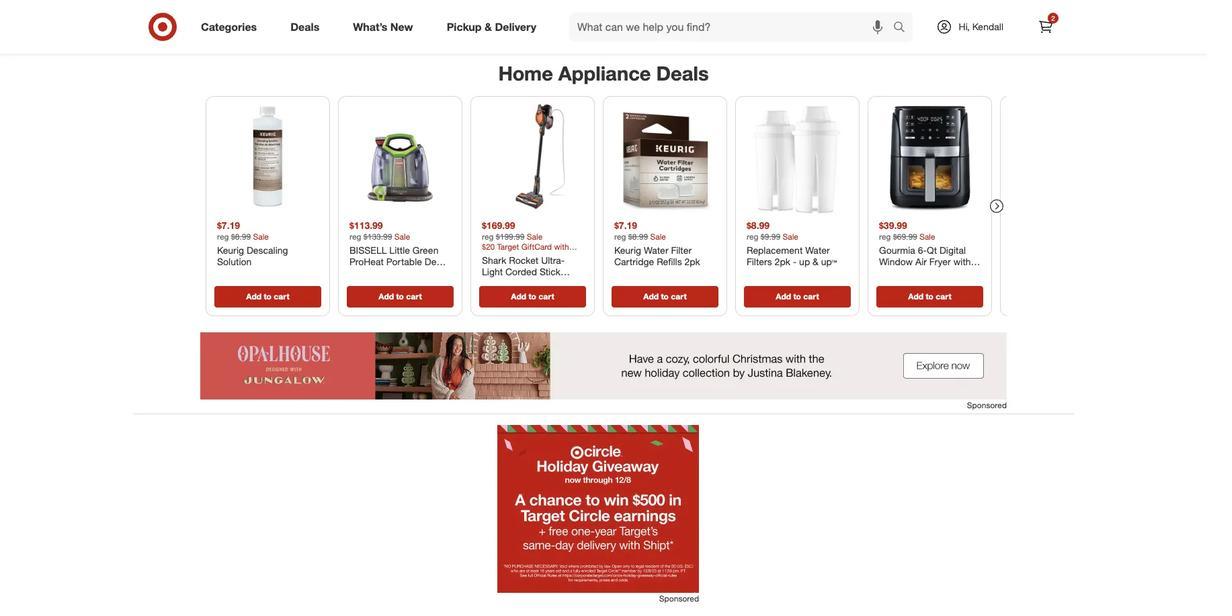 Task type: describe. For each thing, give the bounding box(es) containing it.
guided
[[935, 268, 966, 279]]

$69.99
[[893, 232, 918, 242]]

bissell
[[350, 244, 387, 256]]

$199.99
[[496, 232, 525, 242]]

up
[[800, 256, 810, 268]]

reg for keurig water filter cartridge refills 2pk
[[615, 232, 626, 242]]

- inside $8.99 reg $9.99 sale replacement water filters 2pk - up & up™
[[793, 256, 797, 268]]

$8.99 for keurig descaling solution
[[231, 232, 251, 242]]

1 vertical spatial advertisement region
[[498, 425, 699, 594]]

keurig descaling solution image
[[212, 102, 324, 215]]

categories link
[[190, 12, 274, 42]]

$133.99
[[364, 232, 392, 242]]

corded
[[506, 266, 537, 278]]

$169.99 reg $199.99 sale
[[482, 220, 543, 242]]

$9.99
[[761, 232, 781, 242]]

what's new link
[[342, 12, 430, 42]]

hi, kendall
[[959, 21, 1004, 32]]

carousel region
[[200, 50, 1125, 322]]

appliance
[[559, 61, 651, 85]]

0 vertical spatial advertisement region
[[200, 333, 1007, 400]]

sale for keurig descaling solution
[[253, 232, 269, 242]]

sale for gourmia 6-qt digital window air fryer with 12 presets & guided cooking black
[[920, 232, 936, 242]]

pickup & delivery link
[[435, 12, 553, 42]]

up™
[[821, 256, 837, 268]]

proheat
[[350, 256, 384, 268]]

kendall
[[973, 21, 1004, 32]]

gourmia
[[879, 244, 916, 256]]

sale for keurig water filter cartridge refills 2pk
[[650, 232, 666, 242]]

home appliance deals
[[499, 61, 709, 85]]

stick
[[540, 266, 561, 278]]

$113.99
[[350, 220, 383, 231]]

$8.99 for keurig water filter cartridge refills 2pk
[[629, 232, 648, 242]]

categories
[[201, 20, 257, 33]]

2pk inside $7.19 reg $8.99 sale keurig water filter cartridge refills 2pk
[[685, 256, 700, 268]]

12
[[879, 268, 890, 279]]

descaling
[[247, 244, 288, 256]]

$8.99 inside $8.99 reg $9.99 sale replacement water filters 2pk - up & up™
[[747, 220, 770, 231]]

& inside '$39.99 reg $69.99 sale gourmia 6-qt digital window air fryer with 12 presets & guided cooking black'
[[927, 268, 933, 279]]

portable
[[387, 256, 422, 268]]

home
[[499, 61, 553, 85]]

$169.99
[[482, 220, 515, 231]]

6-
[[918, 244, 927, 256]]

ultra-
[[541, 255, 565, 266]]

sale inside $169.99 reg $199.99 sale
[[527, 232, 543, 242]]

keurig for keurig water filter cartridge refills 2pk
[[615, 244, 642, 256]]

$7.19 reg $8.99 sale keurig descaling solution
[[217, 220, 288, 268]]

qt
[[927, 244, 937, 256]]

reg for gourmia 6-qt digital window air fryer with 12 presets & guided cooking black
[[879, 232, 891, 242]]



Task type: vqa. For each thing, say whether or not it's contained in the screenshot.
second The Reg from the right
yes



Task type: locate. For each thing, give the bounding box(es) containing it.
2pk
[[685, 256, 700, 268], [775, 256, 791, 268]]

1 horizontal spatial keurig
[[615, 244, 642, 256]]

window
[[879, 256, 913, 268]]

4 sale from the left
[[650, 232, 666, 242]]

$8.99 inside $7.19 reg $8.99 sale keurig water filter cartridge refills 2pk
[[629, 232, 648, 242]]

$39.99 reg $69.99 sale gourmia 6-qt digital window air fryer with 12 presets & guided cooking black
[[879, 220, 971, 291]]

1 vertical spatial sponsored
[[659, 594, 699, 604]]

1 horizontal spatial water
[[806, 244, 830, 256]]

refills
[[657, 256, 682, 268]]

water up refills
[[644, 244, 669, 256]]

0 horizontal spatial sponsored
[[659, 594, 699, 604]]

$8.99 up solution
[[231, 232, 251, 242]]

sale for replacement water filters 2pk - up & up™
[[783, 232, 799, 242]]

keurig up cartridge
[[615, 244, 642, 256]]

cleaner
[[350, 268, 382, 279]]

reg for keurig descaling solution
[[217, 232, 229, 242]]

reg inside $7.19 reg $8.99 sale keurig descaling solution
[[217, 232, 229, 242]]

- left 2513g
[[385, 268, 389, 279]]

- left up on the top right
[[793, 256, 797, 268]]

keurig inside $7.19 reg $8.99 sale keurig water filter cartridge refills 2pk
[[615, 244, 642, 256]]

5 sale from the left
[[783, 232, 799, 242]]

1 horizontal spatial -
[[518, 278, 522, 290]]

$7.19 up solution
[[217, 220, 240, 231]]

new
[[391, 20, 413, 33]]

light
[[482, 266, 503, 278]]

& right up on the top right
[[813, 256, 819, 268]]

& right pickup
[[485, 20, 492, 33]]

2 horizontal spatial &
[[927, 268, 933, 279]]

2 water from the left
[[806, 244, 830, 256]]

sale right $9.99
[[783, 232, 799, 242]]

reg inside $169.99 reg $199.99 sale
[[482, 232, 494, 242]]

replacement
[[747, 244, 803, 256]]

& inside $8.99 reg $9.99 sale replacement water filters 2pk - up & up™
[[813, 256, 819, 268]]

2 2pk from the left
[[775, 256, 791, 268]]

2 horizontal spatial -
[[793, 256, 797, 268]]

keurig for keurig descaling solution
[[217, 244, 244, 256]]

sale inside $7.19 reg $8.99 sale keurig descaling solution
[[253, 232, 269, 242]]

what's
[[353, 20, 388, 33]]

2
[[1052, 14, 1055, 22]]

5 reg from the left
[[747, 232, 759, 242]]

hi,
[[959, 21, 970, 32]]

sale
[[253, 232, 269, 242], [395, 232, 410, 242], [527, 232, 543, 242], [650, 232, 666, 242], [783, 232, 799, 242], [920, 232, 936, 242]]

shark rocket ultra- light corded stick vacuum - hv301
[[482, 255, 565, 290]]

sale up refills
[[650, 232, 666, 242]]

search
[[887, 21, 920, 35]]

$7.19 inside $7.19 reg $8.99 sale keurig descaling solution
[[217, 220, 240, 231]]

digital
[[940, 244, 966, 256]]

sale up qt
[[920, 232, 936, 242]]

filters
[[747, 256, 772, 268]]

reg down $113.99
[[350, 232, 361, 242]]

$7.19
[[217, 220, 240, 231], [615, 220, 637, 231]]

reg for replacement water filters 2pk - up & up™
[[747, 232, 759, 242]]

0 horizontal spatial water
[[644, 244, 669, 256]]

reg
[[217, 232, 229, 242], [350, 232, 361, 242], [482, 232, 494, 242], [615, 232, 626, 242], [747, 232, 759, 242], [879, 232, 891, 242]]

water for replacement
[[806, 244, 830, 256]]

1 keurig from the left
[[217, 244, 244, 256]]

3 reg from the left
[[482, 232, 494, 242]]

$8.99 up cartridge
[[629, 232, 648, 242]]

with
[[954, 256, 971, 268]]

cartridge
[[615, 256, 654, 268]]

little
[[390, 244, 410, 256]]

sale inside '$39.99 reg $69.99 sale gourmia 6-qt digital window air fryer with 12 presets & guided cooking black'
[[920, 232, 936, 242]]

1 horizontal spatial sponsored
[[967, 400, 1007, 411]]

$7.19 for keurig water filter cartridge refills 2pk
[[615, 220, 637, 231]]

1 vertical spatial deals
[[657, 61, 709, 85]]

filter
[[671, 244, 692, 256]]

reg inside '$39.99 reg $69.99 sale gourmia 6-qt digital window air fryer with 12 presets & guided cooking black'
[[879, 232, 891, 242]]

& up black
[[927, 268, 933, 279]]

reg inside $7.19 reg $8.99 sale keurig water filter cartridge refills 2pk
[[615, 232, 626, 242]]

water
[[644, 244, 669, 256], [806, 244, 830, 256]]

deals link
[[279, 12, 336, 42]]

reg down $39.99
[[879, 232, 891, 242]]

vacuum
[[482, 278, 516, 290]]

&
[[485, 20, 492, 33], [813, 256, 819, 268], [927, 268, 933, 279]]

gourmia 6-qt digital window air fryer with 12 presets & guided cooking black image
[[874, 102, 986, 215]]

0 vertical spatial deals
[[291, 20, 320, 33]]

reg left $9.99
[[747, 232, 759, 242]]

fryer
[[930, 256, 951, 268]]

3 sale from the left
[[527, 232, 543, 242]]

$7.19 inside $7.19 reg $8.99 sale keurig water filter cartridge refills 2pk
[[615, 220, 637, 231]]

2513g
[[391, 268, 419, 279]]

$7.19 for keurig descaling solution
[[217, 220, 240, 231]]

- inside $113.99 reg $133.99 sale bissell little green proheat portable deep cleaner - 2513g
[[385, 268, 389, 279]]

sponsored
[[967, 400, 1007, 411], [659, 594, 699, 604]]

1 water from the left
[[644, 244, 669, 256]]

water for keurig
[[644, 244, 669, 256]]

keurig
[[217, 244, 244, 256], [615, 244, 642, 256]]

advertisement region
[[200, 333, 1007, 400], [498, 425, 699, 594]]

$8.99 reg $9.99 sale replacement water filters 2pk - up & up™
[[747, 220, 837, 268]]

0 vertical spatial sponsored
[[967, 400, 1007, 411]]

pickup
[[447, 20, 482, 33]]

$8.99 up $9.99
[[747, 220, 770, 231]]

replacement water filters 2pk - up & up™ image
[[742, 102, 854, 215]]

bissell little green proheat portable deep cleaner - 2513g image
[[344, 102, 457, 215]]

sale for bissell little green proheat portable deep cleaner - 2513g
[[395, 232, 410, 242]]

1 sale from the left
[[253, 232, 269, 242]]

$113.99 reg $133.99 sale bissell little green proheat portable deep cleaner - 2513g
[[350, 220, 447, 279]]

pickup & delivery
[[447, 20, 537, 33]]

cart
[[274, 20, 290, 30], [406, 20, 422, 30], [539, 20, 554, 30], [671, 20, 687, 30], [936, 20, 952, 30], [274, 292, 290, 302], [406, 292, 422, 302], [539, 292, 554, 302], [671, 292, 687, 302], [804, 292, 819, 302], [936, 292, 952, 302]]

add to cart button
[[214, 15, 321, 36], [347, 15, 454, 36], [479, 15, 586, 36], [612, 15, 719, 36], [877, 15, 984, 36], [214, 286, 321, 308], [347, 286, 454, 308], [479, 286, 586, 308], [612, 286, 719, 308], [744, 286, 851, 308], [877, 286, 984, 308]]

sale inside $8.99 reg $9.99 sale replacement water filters 2pk - up & up™
[[783, 232, 799, 242]]

2 keurig from the left
[[615, 244, 642, 256]]

water up up™
[[806, 244, 830, 256]]

deals inside carousel region
[[657, 61, 709, 85]]

6 sale from the left
[[920, 232, 936, 242]]

solution
[[217, 256, 252, 268]]

sale inside $113.99 reg $133.99 sale bissell little green proheat portable deep cleaner - 2513g
[[395, 232, 410, 242]]

keurig inside $7.19 reg $8.99 sale keurig descaling solution
[[217, 244, 244, 256]]

reg up solution
[[217, 232, 229, 242]]

hv301
[[525, 278, 553, 290]]

$7.19 up cartridge
[[615, 220, 637, 231]]

deals
[[291, 20, 320, 33], [657, 61, 709, 85]]

0 horizontal spatial keurig
[[217, 244, 244, 256]]

reg down $169.99
[[482, 232, 494, 242]]

air
[[916, 256, 927, 268]]

- inside shark rocket ultra- light corded stick vacuum - hv301
[[518, 278, 522, 290]]

shark rocket ultra-light corded stick vacuum - hv301 image
[[477, 102, 589, 215]]

0 horizontal spatial 2pk
[[685, 256, 700, 268]]

What can we help you find? suggestions appear below search field
[[570, 12, 897, 42]]

sale up the descaling
[[253, 232, 269, 242]]

water inside $8.99 reg $9.99 sale replacement water filters 2pk - up & up™
[[806, 244, 830, 256]]

deep
[[425, 256, 447, 268]]

- down corded
[[518, 278, 522, 290]]

reg inside $8.99 reg $9.99 sale replacement water filters 2pk - up & up™
[[747, 232, 759, 242]]

sale inside $7.19 reg $8.99 sale keurig water filter cartridge refills 2pk
[[650, 232, 666, 242]]

what's new
[[353, 20, 413, 33]]

reg inside $113.99 reg $133.99 sale bissell little green proheat portable deep cleaner - 2513g
[[350, 232, 361, 242]]

water inside $7.19 reg $8.99 sale keurig water filter cartridge refills 2pk
[[644, 244, 669, 256]]

0 horizontal spatial $7.19
[[217, 220, 240, 231]]

2 link
[[1031, 12, 1061, 42]]

0 horizontal spatial $8.99
[[231, 232, 251, 242]]

1 horizontal spatial $8.99
[[629, 232, 648, 242]]

sale right $199.99
[[527, 232, 543, 242]]

2 reg from the left
[[350, 232, 361, 242]]

sale up little
[[395, 232, 410, 242]]

presets
[[893, 268, 924, 279]]

1 horizontal spatial $7.19
[[615, 220, 637, 231]]

to
[[264, 20, 272, 30], [396, 20, 404, 30], [529, 20, 537, 30], [661, 20, 669, 30], [926, 20, 934, 30], [264, 292, 272, 302], [396, 292, 404, 302], [529, 292, 537, 302], [661, 292, 669, 302], [794, 292, 801, 302], [926, 292, 934, 302]]

0 horizontal spatial -
[[385, 268, 389, 279]]

$39.99
[[879, 220, 908, 231]]

$8.99 inside $7.19 reg $8.99 sale keurig descaling solution
[[231, 232, 251, 242]]

2 horizontal spatial $8.99
[[747, 220, 770, 231]]

rocket
[[509, 255, 539, 266]]

cooking
[[879, 280, 915, 291]]

1 horizontal spatial &
[[813, 256, 819, 268]]

shark
[[482, 255, 507, 266]]

delivery
[[495, 20, 537, 33]]

keurig up solution
[[217, 244, 244, 256]]

$8.99
[[747, 220, 770, 231], [231, 232, 251, 242], [629, 232, 648, 242]]

green
[[413, 244, 439, 256]]

0 horizontal spatial deals
[[291, 20, 320, 33]]

black
[[917, 280, 941, 291]]

0 horizontal spatial &
[[485, 20, 492, 33]]

1 horizontal spatial 2pk
[[775, 256, 791, 268]]

2pk down replacement
[[775, 256, 791, 268]]

1 reg from the left
[[217, 232, 229, 242]]

1 horizontal spatial deals
[[657, 61, 709, 85]]

add
[[246, 20, 262, 30], [379, 20, 394, 30], [511, 20, 527, 30], [644, 20, 659, 30], [909, 20, 924, 30], [246, 292, 262, 302], [379, 292, 394, 302], [511, 292, 527, 302], [644, 292, 659, 302], [776, 292, 791, 302], [909, 292, 924, 302]]

2pk down filter
[[685, 256, 700, 268]]

2 $7.19 from the left
[[615, 220, 637, 231]]

reg up cartridge
[[615, 232, 626, 242]]

1 2pk from the left
[[685, 256, 700, 268]]

4 reg from the left
[[615, 232, 626, 242]]

add to cart
[[246, 20, 290, 30], [379, 20, 422, 30], [511, 20, 554, 30], [644, 20, 687, 30], [909, 20, 952, 30], [246, 292, 290, 302], [379, 292, 422, 302], [511, 292, 554, 302], [644, 292, 687, 302], [776, 292, 819, 302], [909, 292, 952, 302]]

-
[[793, 256, 797, 268], [385, 268, 389, 279], [518, 278, 522, 290]]

$7.19 reg $8.99 sale keurig water filter cartridge refills 2pk
[[615, 220, 700, 268]]

keurig water filter cartridge refills 2pk image
[[609, 102, 721, 215]]

search button
[[887, 12, 920, 44]]

1 $7.19 from the left
[[217, 220, 240, 231]]

6 reg from the left
[[879, 232, 891, 242]]

2pk inside $8.99 reg $9.99 sale replacement water filters 2pk - up & up™
[[775, 256, 791, 268]]

2 sale from the left
[[395, 232, 410, 242]]

reg for bissell little green proheat portable deep cleaner - 2513g
[[350, 232, 361, 242]]



